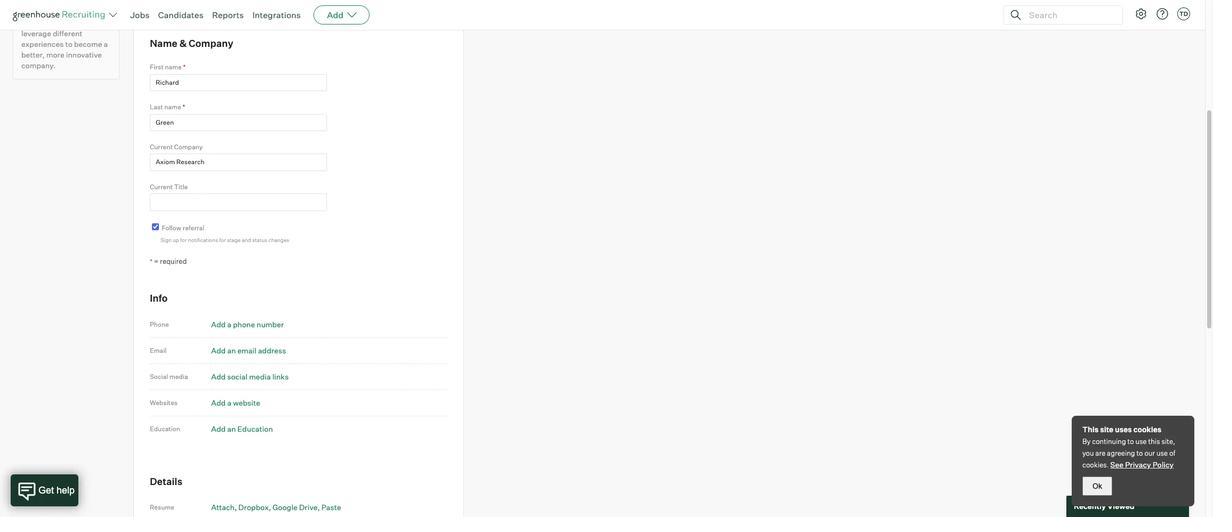 Task type: describe. For each thing, give the bounding box(es) containing it.
jobs
[[130, 10, 150, 20]]

phone
[[150, 320, 169, 329]]

changes
[[269, 237, 289, 243]]

integrations
[[253, 10, 301, 20]]

an for education
[[227, 425, 236, 434]]

by continuing to use this site, you are agreeing to our use of cookies.
[[1083, 437, 1176, 469]]

0 horizontal spatial education
[[150, 425, 180, 433]]

an for email
[[227, 346, 236, 355]]

attach link
[[211, 503, 237, 512]]

first
[[150, 63, 164, 71]]

last name *
[[150, 103, 185, 111]]

a for add a phone number
[[227, 320, 232, 329]]

1 for from the left
[[180, 237, 187, 243]]

add for add a website
[[211, 398, 226, 407]]

are
[[1096, 449, 1106, 458]]

name for last
[[164, 103, 181, 111]]

dropbox link
[[239, 503, 271, 512]]

ok button
[[1083, 477, 1113, 496]]

=
[[154, 257, 159, 266]]

* for last name *
[[183, 103, 185, 111]]

ok
[[1093, 482, 1103, 491]]

* inside * = required
[[150, 258, 152, 266]]

add social media links
[[211, 372, 289, 381]]

diversity helps us leverage different experiences to become a better, more innovative company.
[[21, 18, 108, 70]]

td button
[[1178, 7, 1191, 20]]

paste link
[[322, 503, 341, 512]]

to inside diversity helps us leverage different experiences to become a better, more innovative company.
[[65, 40, 72, 49]]

1 vertical spatial use
[[1157, 449, 1168, 458]]

site,
[[1162, 437, 1176, 446]]

&
[[179, 37, 187, 49]]

phone
[[233, 320, 255, 329]]

2 for from the left
[[219, 237, 226, 243]]

social
[[227, 372, 248, 381]]

innovative
[[66, 50, 102, 59]]

add an email address link
[[211, 346, 286, 355]]

up
[[173, 237, 179, 243]]

current for current company
[[150, 143, 173, 151]]

attach
[[211, 503, 235, 512]]

candidates
[[158, 10, 204, 20]]

a for add a website
[[227, 398, 232, 407]]

dropbox
[[239, 503, 269, 512]]

see
[[1111, 460, 1124, 469]]

current company
[[150, 143, 203, 151]]

social
[[150, 373, 168, 381]]

add for add an email address
[[211, 346, 226, 355]]

diversity
[[21, 18, 52, 27]]

paste
[[322, 503, 341, 512]]

integrations link
[[253, 10, 301, 20]]

add a phone number
[[211, 320, 284, 329]]

add a website link
[[211, 398, 260, 407]]

and
[[242, 237, 251, 243]]

links
[[272, 372, 289, 381]]

continuing
[[1093, 437, 1127, 446]]

privacy
[[1126, 460, 1152, 469]]

by
[[1083, 437, 1091, 446]]

of
[[1170, 449, 1176, 458]]

number
[[257, 320, 284, 329]]

stage
[[227, 237, 241, 243]]

become
[[74, 40, 102, 49]]

email
[[238, 346, 257, 355]]

us
[[75, 18, 83, 27]]

cookies.
[[1083, 461, 1109, 469]]

resume
[[150, 504, 174, 512]]

see privacy policy
[[1111, 460, 1174, 469]]

viewed
[[1108, 502, 1135, 511]]

add a phone number link
[[211, 320, 284, 329]]

company.
[[21, 61, 56, 70]]

different
[[53, 29, 82, 38]]

website
[[233, 398, 260, 407]]

reports link
[[212, 10, 244, 20]]

td
[[1180, 10, 1189, 18]]

add an education
[[211, 425, 273, 434]]

details
[[150, 476, 183, 487]]

email
[[150, 347, 167, 355]]

google
[[273, 503, 298, 512]]

configure image
[[1135, 7, 1148, 20]]

add for add an education
[[211, 425, 226, 434]]



Task type: vqa. For each thing, say whether or not it's contained in the screenshot.
the left compliant
no



Task type: locate. For each thing, give the bounding box(es) containing it.
add an email address
[[211, 346, 286, 355]]

add
[[327, 10, 344, 20], [211, 320, 226, 329], [211, 346, 226, 355], [211, 372, 226, 381], [211, 398, 226, 407], [211, 425, 226, 434]]

last
[[150, 103, 163, 111]]

helps
[[54, 18, 73, 27]]

0 horizontal spatial to
[[65, 40, 72, 49]]

a right become
[[104, 40, 108, 49]]

referral
[[183, 224, 204, 232]]

this site uses cookies
[[1083, 425, 1162, 434]]

follow
[[162, 224, 181, 232]]

required
[[160, 257, 187, 266]]

1 vertical spatial company
[[174, 143, 203, 151]]

2 current from the top
[[150, 183, 173, 191]]

0 vertical spatial to
[[65, 40, 72, 49]]

google drive link
[[273, 503, 320, 512]]

1 horizontal spatial media
[[249, 372, 271, 381]]

add for add a phone number
[[211, 320, 226, 329]]

recently viewed
[[1074, 502, 1135, 511]]

0 horizontal spatial media
[[170, 373, 188, 381]]

1 horizontal spatial use
[[1157, 449, 1168, 458]]

see privacy policy link
[[1111, 460, 1174, 469]]

for
[[180, 237, 187, 243], [219, 237, 226, 243]]

a left the website
[[227, 398, 232, 407]]

this
[[1083, 425, 1099, 434]]

add inside popup button
[[327, 10, 344, 20]]

1 vertical spatial current
[[150, 183, 173, 191]]

use left the "this"
[[1136, 437, 1147, 446]]

social media
[[150, 373, 188, 381]]

follow referral
[[162, 224, 204, 232]]

1 vertical spatial name
[[164, 103, 181, 111]]

2 vertical spatial to
[[1137, 449, 1144, 458]]

agreeing
[[1108, 449, 1136, 458]]

drive
[[299, 503, 318, 512]]

0 vertical spatial current
[[150, 143, 173, 151]]

0 horizontal spatial for
[[180, 237, 187, 243]]

0 vertical spatial name
[[165, 63, 182, 71]]

1 horizontal spatial to
[[1128, 437, 1135, 446]]

better,
[[21, 50, 45, 59]]

status
[[252, 237, 267, 243]]

1 vertical spatial a
[[227, 320, 232, 329]]

* left =
[[150, 258, 152, 266]]

an down the add a website
[[227, 425, 236, 434]]

this
[[1149, 437, 1161, 446]]

add a website
[[211, 398, 260, 407]]

0 vertical spatial *
[[183, 63, 186, 71]]

company up title
[[174, 143, 203, 151]]

name & company
[[150, 37, 233, 49]]

experiences
[[21, 40, 64, 49]]

leverage
[[21, 29, 51, 38]]

* right last
[[183, 103, 185, 111]]

0 vertical spatial company
[[189, 37, 233, 49]]

current title
[[150, 183, 188, 191]]

cookies
[[1134, 425, 1162, 434]]

media
[[249, 372, 271, 381], [170, 373, 188, 381]]

0 vertical spatial a
[[104, 40, 108, 49]]

0 horizontal spatial use
[[1136, 437, 1147, 446]]

to down uses on the right bottom of the page
[[1128, 437, 1135, 446]]

* for first name *
[[183, 63, 186, 71]]

greenhouse recruiting image
[[13, 9, 109, 21]]

for left stage in the left top of the page
[[219, 237, 226, 243]]

0 vertical spatial an
[[227, 346, 236, 355]]

0 vertical spatial use
[[1136, 437, 1147, 446]]

1 an from the top
[[227, 346, 236, 355]]

our
[[1145, 449, 1156, 458]]

1 vertical spatial to
[[1128, 437, 1135, 446]]

info
[[150, 292, 168, 304]]

use left of
[[1157, 449, 1168, 458]]

policy
[[1153, 460, 1174, 469]]

1 vertical spatial an
[[227, 425, 236, 434]]

1 current from the top
[[150, 143, 173, 151]]

education down websites
[[150, 425, 180, 433]]

use
[[1136, 437, 1147, 446], [1157, 449, 1168, 458]]

a left phone
[[227, 320, 232, 329]]

* down &
[[183, 63, 186, 71]]

a inside diversity helps us leverage different experiences to become a better, more innovative company.
[[104, 40, 108, 49]]

*
[[183, 63, 186, 71], [183, 103, 185, 111], [150, 258, 152, 266]]

2 an from the top
[[227, 425, 236, 434]]

current left title
[[150, 183, 173, 191]]

notifications
[[188, 237, 218, 243]]

add an education link
[[211, 425, 273, 434]]

add for add
[[327, 10, 344, 20]]

you
[[1083, 449, 1094, 458]]

2 vertical spatial *
[[150, 258, 152, 266]]

* = required
[[150, 257, 187, 266]]

2 horizontal spatial to
[[1137, 449, 1144, 458]]

current for current title
[[150, 183, 173, 191]]

first name *
[[150, 63, 186, 71]]

media right social
[[170, 373, 188, 381]]

for right up
[[180, 237, 187, 243]]

company right &
[[189, 37, 233, 49]]

sign up for notifications for stage and status changes
[[161, 237, 289, 243]]

1 vertical spatial *
[[183, 103, 185, 111]]

a
[[104, 40, 108, 49], [227, 320, 232, 329], [227, 398, 232, 407]]

uses
[[1116, 425, 1132, 434]]

add button
[[314, 5, 370, 25]]

td button
[[1176, 5, 1193, 22]]

name for first
[[165, 63, 182, 71]]

1 horizontal spatial education
[[238, 425, 273, 434]]

education
[[238, 425, 273, 434], [150, 425, 180, 433]]

Search text field
[[1027, 7, 1113, 23]]

recently
[[1074, 502, 1106, 511]]

address
[[258, 346, 286, 355]]

an
[[227, 346, 236, 355], [227, 425, 236, 434]]

name
[[165, 63, 182, 71], [164, 103, 181, 111]]

to
[[65, 40, 72, 49], [1128, 437, 1135, 446], [1137, 449, 1144, 458]]

name right last
[[164, 103, 181, 111]]

2 vertical spatial a
[[227, 398, 232, 407]]

add for add social media links
[[211, 372, 226, 381]]

candidates link
[[158, 10, 204, 20]]

site
[[1101, 425, 1114, 434]]

an left "email"
[[227, 346, 236, 355]]

websites
[[150, 399, 178, 407]]

current down last
[[150, 143, 173, 151]]

Follow referral checkbox
[[152, 223, 159, 230]]

to left our
[[1137, 449, 1144, 458]]

None text field
[[150, 74, 327, 91], [150, 114, 327, 131], [150, 154, 327, 171], [150, 194, 327, 211], [150, 74, 327, 91], [150, 114, 327, 131], [150, 154, 327, 171], [150, 194, 327, 211]]

more
[[46, 50, 64, 59]]

1 horizontal spatial for
[[219, 237, 226, 243]]

add social media links link
[[211, 372, 289, 381]]

education down the website
[[238, 425, 273, 434]]

current
[[150, 143, 173, 151], [150, 183, 173, 191]]

sign
[[161, 237, 172, 243]]

media left links
[[249, 372, 271, 381]]

name right first at the top left of page
[[165, 63, 182, 71]]

title
[[174, 183, 188, 191]]

reports
[[212, 10, 244, 20]]

attach dropbox google drive paste
[[211, 503, 341, 512]]

jobs link
[[130, 10, 150, 20]]

to down different
[[65, 40, 72, 49]]



